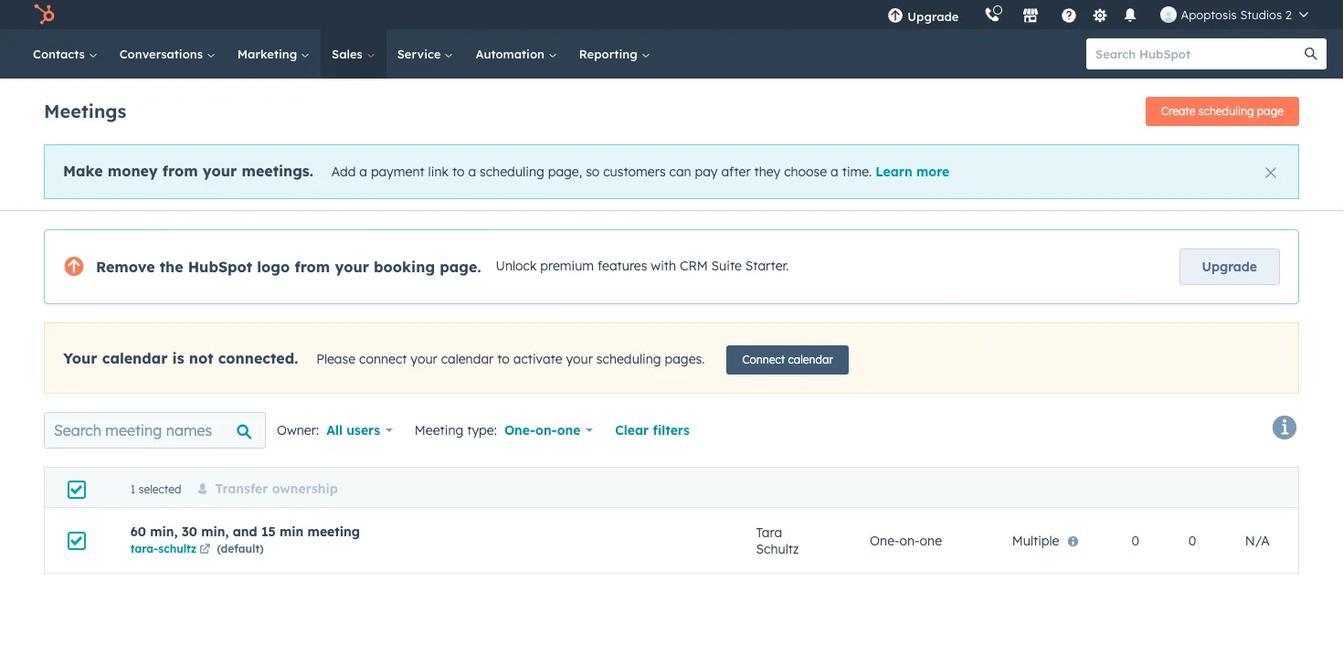 Task type: vqa. For each thing, say whether or not it's contained in the screenshot.
the leftmost content
no



Task type: describe. For each thing, give the bounding box(es) containing it.
1
[[131, 483, 136, 496]]

Search HubSpot search field
[[1087, 38, 1311, 69]]

remove
[[96, 258, 155, 276]]

service link
[[386, 29, 465, 79]]

hubspot
[[188, 258, 253, 276]]

upgrade link
[[1180, 249, 1281, 285]]

activate
[[513, 351, 563, 367]]

sales
[[332, 47, 366, 61]]

hubspot image
[[33, 4, 55, 26]]

your left booking
[[335, 258, 369, 276]]

studios
[[1241, 7, 1283, 22]]

Search meeting names search field
[[44, 412, 266, 449]]

calling icon button
[[978, 3, 1009, 27]]

apoptosis
[[1181, 7, 1237, 22]]

1 vertical spatial from
[[295, 258, 330, 276]]

clear filters
[[615, 422, 690, 439]]

time.
[[842, 164, 872, 180]]

create
[[1162, 104, 1196, 118]]

meeting type:
[[415, 422, 497, 439]]

page section element
[[0, 79, 1344, 210]]

n/a
[[1246, 532, 1270, 549]]

contacts link
[[22, 29, 109, 79]]

owner:
[[277, 422, 319, 439]]

scheduling inside button
[[1199, 104, 1255, 118]]

not
[[189, 349, 213, 367]]

transfer ownership button
[[196, 481, 338, 497]]

apoptosis studios 2 button
[[1150, 0, 1320, 29]]

please
[[317, 351, 356, 367]]

type:
[[467, 422, 497, 439]]

help button
[[1054, 0, 1085, 29]]

all users
[[326, 422, 380, 439]]

one-on-one inside one-on-one popup button
[[504, 422, 581, 439]]

filters
[[653, 422, 690, 439]]

schultz
[[757, 541, 799, 557]]

service
[[397, 47, 445, 61]]

can
[[670, 164, 692, 180]]

features
[[598, 258, 648, 274]]

1 vertical spatial one-
[[870, 532, 900, 549]]

meeting
[[415, 422, 464, 439]]

to for link
[[452, 164, 465, 180]]

meeting
[[308, 523, 360, 540]]

money
[[108, 162, 158, 180]]

1 horizontal spatial on-
[[900, 532, 920, 549]]

connect calendar button
[[727, 346, 849, 375]]

make money from your meetings. alert
[[44, 144, 1300, 199]]

transfer
[[215, 481, 268, 497]]

settings image
[[1092, 8, 1109, 24]]

suite
[[712, 258, 742, 274]]

min
[[280, 523, 304, 540]]

calendar for connect
[[788, 353, 834, 367]]

starter.
[[746, 258, 789, 274]]

tara schultz
[[757, 524, 799, 557]]

premium
[[541, 258, 594, 274]]

your right connect
[[411, 351, 438, 367]]

meetings
[[44, 99, 126, 122]]

scheduling inside make money from your meetings. alert
[[480, 164, 545, 180]]

tara schultz image
[[1161, 6, 1178, 23]]

users
[[347, 422, 380, 439]]

1 horizontal spatial calendar
[[441, 351, 494, 367]]

meetings.
[[242, 162, 313, 180]]

pay
[[695, 164, 718, 180]]

2 min, from the left
[[201, 523, 229, 540]]

schultz
[[158, 542, 197, 555]]

60
[[131, 523, 146, 540]]

create scheduling page
[[1162, 104, 1284, 118]]

conversations
[[119, 47, 206, 61]]

apoptosis studios 2
[[1181, 7, 1293, 22]]

one inside popup button
[[557, 422, 581, 439]]

1 link opens in a new window image from the top
[[199, 542, 210, 558]]

help image
[[1062, 8, 1078, 25]]

link
[[428, 164, 449, 180]]

learn
[[876, 164, 913, 180]]

calling icon image
[[985, 7, 1001, 24]]

reporting link
[[568, 29, 661, 79]]

1 horizontal spatial upgrade
[[1203, 259, 1258, 275]]

hubspot link
[[22, 4, 69, 26]]

conversations link
[[109, 29, 227, 79]]

connect
[[743, 353, 785, 367]]

notifications button
[[1116, 0, 1147, 29]]

remove the hubspot logo from your booking page.
[[96, 258, 481, 276]]



Task type: locate. For each thing, give the bounding box(es) containing it.
min, right 30
[[201, 523, 229, 540]]

is
[[172, 349, 184, 367]]

payment
[[371, 164, 425, 180]]

0 vertical spatial one-
[[504, 422, 536, 439]]

0 vertical spatial upgrade
[[908, 9, 959, 24]]

automation link
[[465, 29, 568, 79]]

search button
[[1296, 38, 1327, 69]]

the
[[160, 258, 183, 276]]

2 vertical spatial scheduling
[[597, 351, 661, 367]]

one- inside one-on-one popup button
[[504, 422, 536, 439]]

scheduling left page,
[[480, 164, 545, 180]]

page,
[[548, 164, 582, 180]]

scheduling left the page
[[1199, 104, 1255, 118]]

0 horizontal spatial a
[[359, 164, 367, 180]]

1 min, from the left
[[150, 523, 178, 540]]

page.
[[440, 258, 481, 276]]

sales link
[[321, 29, 386, 79]]

1 horizontal spatial one
[[920, 532, 942, 549]]

one
[[557, 422, 581, 439], [920, 532, 942, 549]]

your inside alert
[[203, 162, 237, 180]]

a
[[359, 164, 367, 180], [468, 164, 476, 180], [831, 164, 839, 180]]

clear
[[615, 422, 649, 439]]

to
[[452, 164, 465, 180], [497, 351, 510, 367]]

2 a from the left
[[468, 164, 476, 180]]

a right add
[[359, 164, 367, 180]]

1 vertical spatial on-
[[900, 532, 920, 549]]

to left activate
[[497, 351, 510, 367]]

marketing
[[237, 47, 301, 61]]

tara-
[[131, 542, 158, 555]]

from right logo
[[295, 258, 330, 276]]

scheduling
[[1199, 104, 1255, 118], [480, 164, 545, 180], [597, 351, 661, 367]]

on-
[[536, 422, 557, 439], [900, 532, 920, 549]]

upgrade inside menu
[[908, 9, 959, 24]]

automation
[[476, 47, 548, 61]]

reporting
[[579, 47, 641, 61]]

they
[[755, 164, 781, 180]]

one-
[[504, 422, 536, 439], [870, 532, 900, 549]]

learn more link
[[876, 164, 950, 180]]

2
[[1286, 7, 1293, 22]]

to for calendar
[[497, 351, 510, 367]]

add
[[332, 164, 356, 180]]

0 horizontal spatial on-
[[536, 422, 557, 439]]

1 horizontal spatial one-on-one
[[870, 532, 942, 549]]

please connect your calendar to activate your scheduling pages.
[[317, 351, 705, 367]]

a right link
[[468, 164, 476, 180]]

1 horizontal spatial to
[[497, 351, 510, 367]]

0 horizontal spatial calendar
[[102, 349, 168, 367]]

choose
[[784, 164, 827, 180]]

menu
[[875, 0, 1322, 29]]

pages.
[[665, 351, 705, 367]]

0 horizontal spatial one-
[[504, 422, 536, 439]]

selected
[[139, 483, 181, 496]]

unlock premium features with crm suite starter.
[[496, 258, 789, 274]]

0 horizontal spatial to
[[452, 164, 465, 180]]

1 vertical spatial upgrade
[[1203, 259, 1258, 275]]

min,
[[150, 523, 178, 540], [201, 523, 229, 540]]

1 horizontal spatial one-
[[870, 532, 900, 549]]

your calendar is not connected.
[[63, 349, 298, 367]]

1 horizontal spatial min,
[[201, 523, 229, 540]]

2 horizontal spatial calendar
[[788, 353, 834, 367]]

menu item
[[972, 0, 976, 29]]

3 a from the left
[[831, 164, 839, 180]]

menu containing apoptosis studios 2
[[875, 0, 1322, 29]]

marketing link
[[227, 29, 321, 79]]

calendar inside the connect calendar button
[[788, 353, 834, 367]]

calendar
[[102, 349, 168, 367], [441, 351, 494, 367], [788, 353, 834, 367]]

search image
[[1305, 48, 1318, 60]]

make money from your meetings.
[[63, 162, 313, 180]]

0 vertical spatial scheduling
[[1199, 104, 1255, 118]]

1 vertical spatial scheduling
[[480, 164, 545, 180]]

customers
[[604, 164, 666, 180]]

0 horizontal spatial 0
[[1132, 532, 1140, 549]]

0 vertical spatial one
[[557, 422, 581, 439]]

marketplaces image
[[1023, 8, 1040, 25]]

1 a from the left
[[359, 164, 367, 180]]

1 selected
[[131, 483, 181, 496]]

marketplaces button
[[1012, 0, 1051, 29]]

1 vertical spatial to
[[497, 351, 510, 367]]

0 horizontal spatial from
[[163, 162, 198, 180]]

min, up tara-schultz
[[150, 523, 178, 540]]

link opens in a new window image
[[199, 542, 210, 558], [199, 544, 210, 555]]

so
[[586, 164, 600, 180]]

booking
[[374, 258, 435, 276]]

tara-schultz
[[131, 542, 197, 555]]

logo
[[257, 258, 290, 276]]

connect
[[359, 351, 407, 367]]

1 horizontal spatial 0
[[1189, 532, 1197, 549]]

(default) button
[[217, 540, 264, 557]]

with
[[651, 258, 676, 274]]

0 horizontal spatial scheduling
[[480, 164, 545, 180]]

notifications image
[[1123, 8, 1139, 25]]

contacts
[[33, 47, 88, 61]]

and
[[233, 523, 257, 540]]

from
[[163, 162, 198, 180], [295, 258, 330, 276]]

1 horizontal spatial scheduling
[[597, 351, 661, 367]]

page
[[1258, 104, 1284, 118]]

one-on-one
[[504, 422, 581, 439], [870, 532, 942, 549]]

tara-schultz link
[[131, 542, 213, 558]]

1 vertical spatial one
[[920, 532, 942, 549]]

30
[[182, 523, 197, 540]]

after
[[722, 164, 751, 180]]

2 0 from the left
[[1189, 532, 1197, 549]]

0 horizontal spatial one
[[557, 422, 581, 439]]

to right link
[[452, 164, 465, 180]]

crm
[[680, 258, 708, 274]]

calendar for your
[[102, 349, 168, 367]]

your left the meetings.
[[203, 162, 237, 180]]

all users button
[[326, 418, 393, 443]]

meetings banner
[[44, 91, 1300, 126]]

calendar right the connect
[[788, 353, 834, 367]]

from right money
[[163, 162, 198, 180]]

more
[[917, 164, 950, 180]]

make
[[63, 162, 103, 180]]

0
[[1132, 532, 1140, 549], [1189, 532, 1197, 549]]

2 horizontal spatial a
[[831, 164, 839, 180]]

unlock
[[496, 258, 537, 274]]

calendar left is
[[102, 349, 168, 367]]

create scheduling page button
[[1146, 97, 1300, 126]]

to inside make money from your meetings. alert
[[452, 164, 465, 180]]

close image
[[1266, 167, 1277, 178]]

add a payment link to a scheduling page, so customers can pay after they choose a time. learn more
[[332, 164, 950, 180]]

1 horizontal spatial a
[[468, 164, 476, 180]]

a left "time."
[[831, 164, 839, 180]]

2 link opens in a new window image from the top
[[199, 544, 210, 555]]

your right activate
[[566, 351, 593, 367]]

2 horizontal spatial scheduling
[[1199, 104, 1255, 118]]

0 vertical spatial to
[[452, 164, 465, 180]]

1 0 from the left
[[1132, 532, 1140, 549]]

0 vertical spatial one-on-one
[[504, 422, 581, 439]]

0 horizontal spatial min,
[[150, 523, 178, 540]]

0 horizontal spatial one-on-one
[[504, 422, 581, 439]]

0 horizontal spatial upgrade
[[908, 9, 959, 24]]

0 vertical spatial on-
[[536, 422, 557, 439]]

upgrade image
[[888, 8, 904, 25]]

connected.
[[218, 349, 298, 367]]

15
[[261, 523, 276, 540]]

settings link
[[1089, 5, 1112, 24]]

on- inside popup button
[[536, 422, 557, 439]]

your
[[63, 349, 97, 367]]

1 horizontal spatial from
[[295, 258, 330, 276]]

link opens in a new window image inside tara-schultz link
[[199, 544, 210, 555]]

(default)
[[217, 542, 264, 555]]

multiple
[[1013, 532, 1060, 549]]

transfer ownership
[[215, 481, 338, 497]]

calendar left activate
[[441, 351, 494, 367]]

1 vertical spatial one-on-one
[[870, 532, 942, 549]]

scheduling left 'pages.'
[[597, 351, 661, 367]]

one-on-one button
[[504, 418, 593, 443]]

from inside alert
[[163, 162, 198, 180]]

0 vertical spatial from
[[163, 162, 198, 180]]

clear filters button
[[615, 420, 690, 442]]



